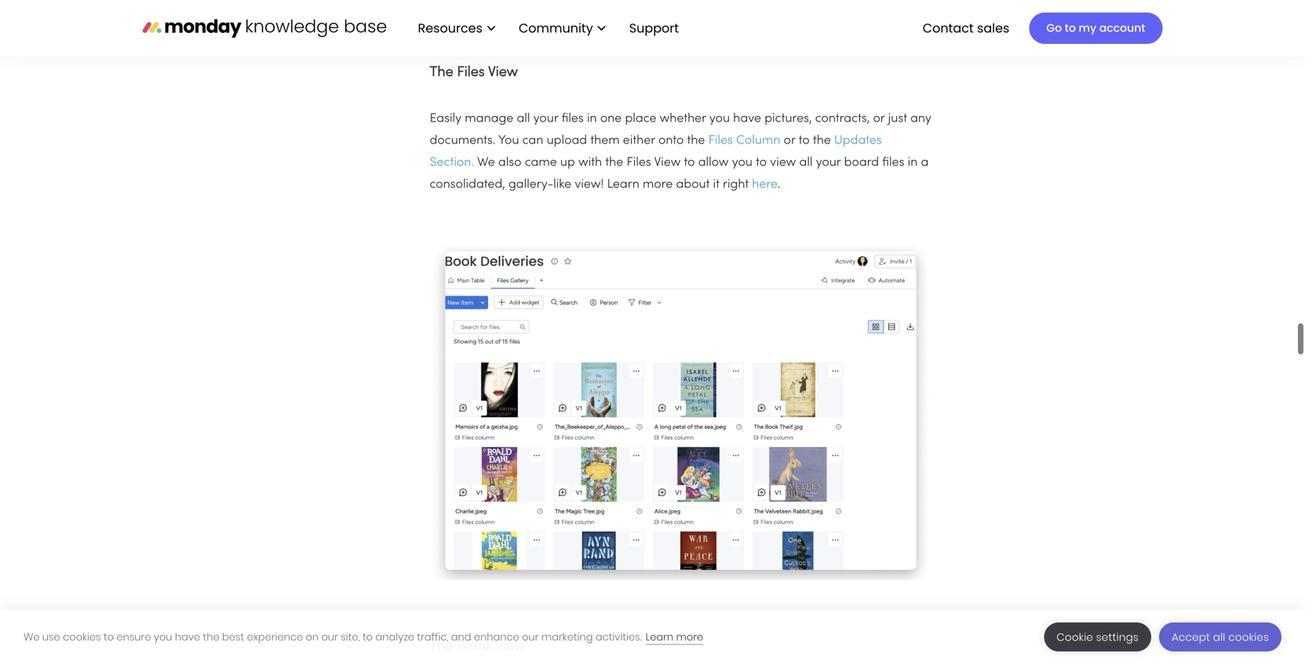 Task type: describe. For each thing, give the bounding box(es) containing it.
accept
[[1172, 631, 1211, 645]]

can
[[523, 135, 544, 147]]

to left ensure
[[104, 631, 114, 645]]

also
[[498, 157, 522, 169]]

1 vertical spatial .
[[778, 179, 781, 191]]

contact sales link
[[915, 15, 1018, 42]]

here link
[[752, 179, 778, 191]]

the inside we also came up with the files view to allow you to view all your board files in a consolidated, gallery-like view! learn more about it right
[[606, 157, 624, 169]]

just
[[888, 113, 908, 125]]

files inside we also came up with the files view to allow you to view all your board files in a consolidated, gallery-like view! learn more about it right
[[627, 157, 651, 169]]

1 our from the left
[[322, 631, 338, 645]]

0 vertical spatial .
[[471, 157, 474, 169]]

to right site,
[[363, 631, 373, 645]]

learn inside we also came up with the files view to allow you to view all your board files in a consolidated, gallery-like view! learn more about it right
[[607, 179, 640, 191]]

0 horizontal spatial or
[[784, 135, 796, 147]]

ensure
[[117, 631, 151, 645]]

up
[[560, 157, 575, 169]]

cookie settings
[[1057, 631, 1139, 645]]

files inside easily manage all your files in one place whether you have pictures, contracts, or just any documents. you can upload them either onto the
[[562, 113, 584, 125]]

any
[[911, 113, 932, 125]]

list containing resources
[[402, 0, 692, 57]]

settings
[[1097, 631, 1139, 645]]

place
[[625, 113, 657, 125]]

the for the blank view
[[430, 641, 454, 654]]

contact sales
[[923, 19, 1010, 37]]

one
[[600, 113, 622, 125]]

0 vertical spatial files
[[457, 66, 485, 79]]

the blank view
[[430, 641, 525, 654]]

whether
[[660, 113, 706, 125]]

site,
[[341, 631, 360, 645]]

we for use
[[24, 631, 40, 645]]

contact
[[923, 19, 974, 37]]

image image
[[430, 243, 932, 581]]

learn more link
[[646, 631, 704, 646]]

the for the files view
[[430, 66, 454, 79]]

community link
[[511, 15, 614, 42]]

sales
[[977, 19, 1010, 37]]

board
[[844, 157, 879, 169]]

we for also
[[477, 157, 495, 169]]

all inside we also came up with the files view to allow you to view all your board files in a consolidated, gallery-like view! learn more about it right
[[800, 157, 813, 169]]

in inside we also came up with the files view to allow you to view all your board files in a consolidated, gallery-like view! learn more about it right
[[908, 157, 918, 169]]

community
[[519, 19, 593, 37]]

cookie settings button
[[1045, 623, 1152, 652]]

. link
[[471, 157, 474, 169]]

marketing
[[542, 631, 593, 645]]

we use cookies to ensure you have the best experience on our site, to analyze traffic, and enhance our marketing activities. learn more
[[24, 631, 704, 645]]

2 vertical spatial you
[[154, 631, 172, 645]]

learn inside dialog
[[646, 631, 674, 645]]

them
[[591, 135, 620, 147]]

you inside easily manage all your files in one place whether you have pictures, contracts, or just any documents. you can upload them either onto the
[[710, 113, 730, 125]]

cookies for use
[[63, 631, 101, 645]]

activities.
[[596, 631, 642, 645]]

main element
[[402, 0, 1163, 57]]

easily
[[430, 113, 462, 125]]

dialog containing cookie settings
[[0, 611, 1306, 665]]

go to my account link
[[1030, 13, 1163, 44]]

here
[[752, 179, 778, 191]]

support
[[629, 19, 679, 37]]

right
[[723, 179, 749, 191]]

accept all cookies button
[[1160, 623, 1282, 652]]

like
[[554, 179, 572, 191]]

view for the files view
[[488, 66, 518, 79]]

either
[[623, 135, 655, 147]]

the down contracts,
[[813, 135, 831, 147]]

on
[[306, 631, 319, 645]]

resources link
[[410, 15, 503, 42]]

have inside easily manage all your files in one place whether you have pictures, contracts, or just any documents. you can upload them either onto the
[[734, 113, 762, 125]]

to inside main "element"
[[1065, 20, 1076, 36]]

upload
[[547, 135, 587, 147]]



Task type: locate. For each thing, give the bounding box(es) containing it.
files left a
[[883, 157, 905, 169]]

updates section link
[[430, 135, 882, 169]]

cookies for all
[[1229, 631, 1270, 645]]

1 vertical spatial you
[[732, 157, 753, 169]]

updates
[[835, 135, 882, 147]]

manage
[[465, 113, 514, 125]]

cookie
[[1057, 631, 1094, 645]]

0 horizontal spatial you
[[154, 631, 172, 645]]

account
[[1100, 20, 1146, 36]]

.
[[471, 157, 474, 169], [778, 179, 781, 191]]

view inside we also came up with the files view to allow you to view all your board files in a consolidated, gallery-like view! learn more about it right
[[654, 157, 681, 169]]

we left use
[[24, 631, 40, 645]]

view up manage
[[488, 66, 518, 79]]

0 vertical spatial all
[[517, 113, 530, 125]]

1 horizontal spatial your
[[816, 157, 841, 169]]

and
[[451, 631, 471, 645]]

all inside easily manage all your files in one place whether you have pictures, contracts, or just any documents. you can upload them either onto the
[[517, 113, 530, 125]]

you up files column link
[[710, 113, 730, 125]]

your inside easily manage all your files in one place whether you have pictures, contracts, or just any documents. you can upload them either onto the
[[534, 113, 559, 125]]

in left one on the top left of the page
[[587, 113, 597, 125]]

0 vertical spatial you
[[710, 113, 730, 125]]

resources
[[418, 19, 483, 37]]

it
[[713, 179, 720, 191]]

the right onto at right top
[[687, 135, 705, 147]]

2 our from the left
[[522, 631, 539, 645]]

0 horizontal spatial files
[[457, 66, 485, 79]]

all right view
[[800, 157, 813, 169]]

consolidated,
[[430, 179, 505, 191]]

1 vertical spatial more
[[676, 631, 704, 645]]

cookies right use
[[63, 631, 101, 645]]

1 vertical spatial learn
[[646, 631, 674, 645]]

section
[[430, 157, 471, 169]]

to right go
[[1065, 20, 1076, 36]]

you down files column link
[[732, 157, 753, 169]]

all
[[517, 113, 530, 125], [800, 157, 813, 169], [1214, 631, 1226, 645]]

view for the blank view
[[496, 641, 525, 654]]

more down updates section link
[[643, 179, 673, 191]]

2 vertical spatial view
[[496, 641, 525, 654]]

files down either
[[627, 157, 651, 169]]

cookies right accept
[[1229, 631, 1270, 645]]

. down view
[[778, 179, 781, 191]]

or left just on the right top
[[873, 113, 885, 125]]

or
[[873, 113, 885, 125], [784, 135, 796, 147]]

learn
[[607, 179, 640, 191], [646, 631, 674, 645]]

view down onto at right top
[[654, 157, 681, 169]]

our right enhance
[[522, 631, 539, 645]]

we
[[477, 157, 495, 169], [24, 631, 40, 645]]

traffic,
[[417, 631, 449, 645]]

the inside dialog
[[203, 631, 220, 645]]

0 horizontal spatial our
[[322, 631, 338, 645]]

more inside we also came up with the files view to allow you to view all your board files in a consolidated, gallery-like view! learn more about it right
[[643, 179, 673, 191]]

easily manage all your files in one place whether you have pictures, contracts, or just any documents. you can upload them either onto the
[[430, 113, 932, 147]]

the left blank
[[430, 641, 454, 654]]

allow
[[699, 157, 729, 169]]

0 vertical spatial have
[[734, 113, 762, 125]]

0 vertical spatial your
[[534, 113, 559, 125]]

your
[[534, 113, 559, 125], [816, 157, 841, 169]]

0 horizontal spatial more
[[643, 179, 673, 191]]

2 horizontal spatial files
[[709, 135, 733, 147]]

0 horizontal spatial we
[[24, 631, 40, 645]]

we inside we also came up with the files view to allow you to view all your board files in a consolidated, gallery-like view! learn more about it right
[[477, 157, 495, 169]]

1 cookies from the left
[[63, 631, 101, 645]]

0 horizontal spatial all
[[517, 113, 530, 125]]

1 vertical spatial or
[[784, 135, 796, 147]]

you inside we also came up with the files view to allow you to view all your board files in a consolidated, gallery-like view! learn more about it right
[[732, 157, 753, 169]]

2 the from the top
[[430, 641, 454, 654]]

gallery-
[[509, 179, 554, 191]]

or down pictures,
[[784, 135, 796, 147]]

1 horizontal spatial all
[[800, 157, 813, 169]]

1 vertical spatial view
[[654, 157, 681, 169]]

0 vertical spatial more
[[643, 179, 673, 191]]

files up upload
[[562, 113, 584, 125]]

1 vertical spatial in
[[908, 157, 918, 169]]

1 vertical spatial have
[[175, 631, 200, 645]]

files down resources link on the left of the page
[[457, 66, 485, 79]]

have left 'best'
[[175, 631, 200, 645]]

or inside easily manage all your files in one place whether you have pictures, contracts, or just any documents. you can upload them either onto the
[[873, 113, 885, 125]]

column
[[737, 135, 781, 147]]

go
[[1047, 20, 1062, 36]]

1 horizontal spatial more
[[676, 631, 704, 645]]

1 horizontal spatial files
[[883, 157, 905, 169]]

1 vertical spatial the
[[430, 641, 454, 654]]

1 vertical spatial files
[[883, 157, 905, 169]]

the inside easily manage all your files in one place whether you have pictures, contracts, or just any documents. you can upload them either onto the
[[687, 135, 705, 147]]

a
[[921, 157, 929, 169]]

1 vertical spatial your
[[816, 157, 841, 169]]

files inside we also came up with the files view to allow you to view all your board files in a consolidated, gallery-like view! learn more about it right
[[883, 157, 905, 169]]

learn right view!
[[607, 179, 640, 191]]

accept all cookies
[[1172, 631, 1270, 645]]

0 horizontal spatial have
[[175, 631, 200, 645]]

use
[[42, 631, 60, 645]]

enhance
[[474, 631, 520, 645]]

the
[[687, 135, 705, 147], [813, 135, 831, 147], [606, 157, 624, 169], [203, 631, 220, 645]]

2 horizontal spatial all
[[1214, 631, 1226, 645]]

my
[[1079, 20, 1097, 36]]

to
[[1065, 20, 1076, 36], [799, 135, 810, 147], [684, 157, 695, 169], [756, 157, 767, 169], [104, 631, 114, 645], [363, 631, 373, 645]]

2 vertical spatial files
[[627, 157, 651, 169]]

learn right activities.
[[646, 631, 674, 645]]

files
[[457, 66, 485, 79], [709, 135, 733, 147], [627, 157, 651, 169]]

pictures,
[[765, 113, 812, 125]]

in left a
[[908, 157, 918, 169]]

onto
[[659, 135, 684, 147]]

files column or to the
[[709, 135, 835, 147]]

1 horizontal spatial we
[[477, 157, 495, 169]]

your inside we also came up with the files view to allow you to view all your board files in a consolidated, gallery-like view! learn more about it right
[[816, 157, 841, 169]]

1 horizontal spatial in
[[908, 157, 918, 169]]

here .
[[752, 179, 784, 191]]

cookies inside button
[[1229, 631, 1270, 645]]

more
[[643, 179, 673, 191], [676, 631, 704, 645]]

analyze
[[376, 631, 415, 645]]

dialog
[[0, 611, 1306, 665]]

0 horizontal spatial learn
[[607, 179, 640, 191]]

view right blank
[[496, 641, 525, 654]]

blank
[[457, 641, 492, 654]]

came
[[525, 157, 557, 169]]

files column link
[[709, 135, 781, 147]]

best
[[222, 631, 244, 645]]

the down them
[[606, 157, 624, 169]]

0 horizontal spatial .
[[471, 157, 474, 169]]

2 cookies from the left
[[1229, 631, 1270, 645]]

support link
[[622, 15, 692, 42], [629, 19, 684, 37]]

1 vertical spatial all
[[800, 157, 813, 169]]

all up 'can'
[[517, 113, 530, 125]]

our right 'on'
[[322, 631, 338, 645]]

1 horizontal spatial files
[[627, 157, 651, 169]]

the files view
[[430, 66, 518, 79]]

we also came up with the files view to allow you to view all your board files in a consolidated, gallery-like view! learn more about it right
[[430, 157, 929, 191]]

the down resources
[[430, 66, 454, 79]]

1 vertical spatial we
[[24, 631, 40, 645]]

0 horizontal spatial in
[[587, 113, 597, 125]]

the
[[430, 66, 454, 79], [430, 641, 454, 654]]

0 horizontal spatial files
[[562, 113, 584, 125]]

0 vertical spatial learn
[[607, 179, 640, 191]]

our
[[322, 631, 338, 645], [522, 631, 539, 645]]

0 vertical spatial we
[[477, 157, 495, 169]]

files up allow
[[709, 135, 733, 147]]

about
[[676, 179, 710, 191]]

1 horizontal spatial learn
[[646, 631, 674, 645]]

in inside easily manage all your files in one place whether you have pictures, contracts, or just any documents. you can upload them either onto the
[[587, 113, 597, 125]]

in
[[587, 113, 597, 125], [908, 157, 918, 169]]

you
[[710, 113, 730, 125], [732, 157, 753, 169], [154, 631, 172, 645]]

all inside button
[[1214, 631, 1226, 645]]

0 vertical spatial the
[[430, 66, 454, 79]]

monday.com logo image
[[142, 11, 387, 44]]

all right accept
[[1214, 631, 1226, 645]]

the left 'best'
[[203, 631, 220, 645]]

view
[[770, 157, 796, 169]]

view
[[488, 66, 518, 79], [654, 157, 681, 169], [496, 641, 525, 654]]

1 horizontal spatial or
[[873, 113, 885, 125]]

2 horizontal spatial you
[[732, 157, 753, 169]]

1 horizontal spatial you
[[710, 113, 730, 125]]

your left board
[[816, 157, 841, 169]]

view!
[[575, 179, 604, 191]]

1 vertical spatial files
[[709, 135, 733, 147]]

cookies
[[63, 631, 101, 645], [1229, 631, 1270, 645]]

1 horizontal spatial cookies
[[1229, 631, 1270, 645]]

0 vertical spatial files
[[562, 113, 584, 125]]

1 horizontal spatial our
[[522, 631, 539, 645]]

to up the about
[[684, 157, 695, 169]]

with
[[579, 157, 602, 169]]

to down pictures,
[[799, 135, 810, 147]]

contracts,
[[815, 113, 870, 125]]

more right activities.
[[676, 631, 704, 645]]

have
[[734, 113, 762, 125], [175, 631, 200, 645]]

1 horizontal spatial .
[[778, 179, 781, 191]]

updates section
[[430, 135, 882, 169]]

to left view
[[756, 157, 767, 169]]

2 vertical spatial all
[[1214, 631, 1226, 645]]

documents.
[[430, 135, 496, 147]]

0 vertical spatial in
[[587, 113, 597, 125]]

0 horizontal spatial cookies
[[63, 631, 101, 645]]

0 horizontal spatial your
[[534, 113, 559, 125]]

we right . link
[[477, 157, 495, 169]]

0 vertical spatial view
[[488, 66, 518, 79]]

files
[[562, 113, 584, 125], [883, 157, 905, 169]]

0 vertical spatial or
[[873, 113, 885, 125]]

list
[[402, 0, 692, 57]]

. up consolidated,
[[471, 157, 474, 169]]

your up 'can'
[[534, 113, 559, 125]]

have up files column link
[[734, 113, 762, 125]]

1 the from the top
[[430, 66, 454, 79]]

experience
[[247, 631, 303, 645]]

1 horizontal spatial have
[[734, 113, 762, 125]]

go to my account
[[1047, 20, 1146, 36]]

you right ensure
[[154, 631, 172, 645]]

you
[[499, 135, 519, 147]]



Task type: vqa. For each thing, say whether or not it's contained in the screenshot.
bottom LEARN
yes



